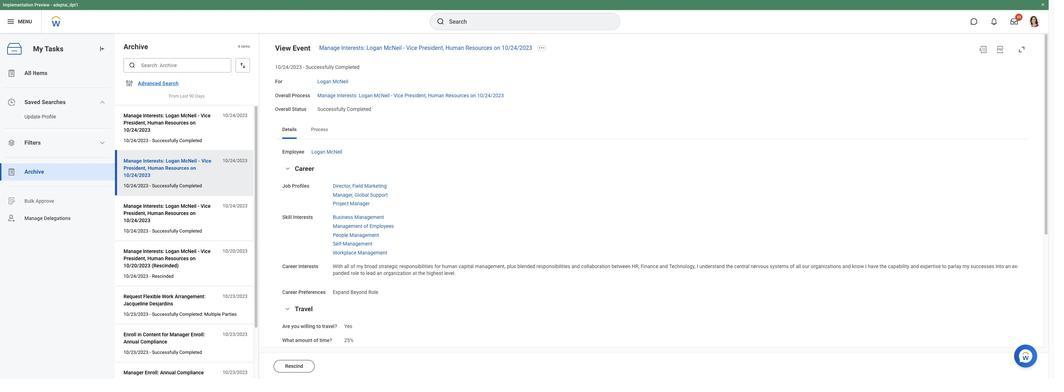 Task type: describe. For each thing, give the bounding box(es) containing it.
mcneil inside manage interests: logan mcneil - vice president, human resources on 10/20/2023 (rescinded)
[[181, 249, 197, 254]]

lead
[[366, 270, 376, 276]]

business management link
[[333, 213, 384, 220]]

1 manage interests: logan mcneil - vice president, human resources on 10/24/2023 button from the top
[[124, 111, 219, 134]]

have
[[868, 264, 879, 269]]

10/23/2023 for manager enroll: annual compliance
[[223, 370, 247, 375]]

travel
[[295, 305, 313, 313]]

of inside management of employees 'link'
[[364, 223, 368, 229]]

rescinded
[[152, 274, 174, 279]]

items
[[241, 45, 250, 49]]

are
[[282, 324, 290, 329]]

logan mcneil link for 10/24/2023 - successfully completed
[[317, 77, 348, 84]]

approve
[[36, 198, 54, 204]]

0 horizontal spatial process
[[292, 92, 310, 98]]

saved searches
[[24, 99, 66, 106]]

search image
[[436, 17, 445, 26]]

10/24/2023 - successfully completed for 1st manage interests: logan mcneil - vice president, human resources on 10/24/2023 button from the bottom
[[124, 228, 202, 234]]

10/24/2023 - successfully completed for 1st manage interests: logan mcneil - vice president, human resources on 10/24/2023 button
[[124, 138, 202, 143]]

workplace management
[[333, 250, 387, 256]]

10/23/2023 for enroll in content for manager enroll: annual compliance
[[223, 332, 247, 337]]

chevron down image inside travel group
[[283, 307, 292, 312]]

expertise
[[920, 264, 941, 269]]

menu button
[[0, 10, 41, 33]]

3 and from the left
[[843, 264, 851, 269]]

of inside travel group
[[314, 338, 318, 343]]

archive button
[[0, 163, 115, 181]]

perspective image
[[7, 139, 16, 147]]

10/24/2023 - rescinded
[[124, 274, 174, 279]]

2 and from the left
[[660, 264, 668, 269]]

saved searches button
[[0, 94, 115, 111]]

preview
[[34, 3, 50, 8]]

clock check image
[[7, 98, 16, 107]]

successfully inside overall status element
[[317, 106, 346, 112]]

2 i from the left
[[865, 264, 867, 269]]

understand
[[699, 264, 725, 269]]

archive inside button
[[24, 168, 44, 175]]

completed:
[[179, 312, 203, 317]]

1 horizontal spatial an
[[1005, 264, 1011, 269]]

logan mcneil for 10/24/2023 - successfully completed
[[317, 79, 348, 84]]

travel group
[[282, 305, 1022, 358]]

search
[[162, 80, 179, 86]]

1 horizontal spatial 10/20/2023
[[223, 249, 247, 254]]

33
[[1017, 15, 1021, 19]]

Search: Archive text field
[[124, 58, 231, 73]]

last
[[180, 94, 188, 99]]

nervous
[[751, 264, 769, 269]]

human for manage interests: logan mcneil - vice president, human resources on 10/20/2023 (rescinded) button
[[147, 256, 164, 262]]

content
[[143, 332, 161, 338]]

filters
[[24, 139, 41, 146]]

marketing
[[364, 183, 387, 189]]

notifications large image
[[991, 18, 998, 25]]

adeptai_dpt1
[[53, 3, 78, 8]]

advanced
[[138, 80, 161, 86]]

resources for 1st manage interests: logan mcneil - vice president, human resources on 10/24/2023 button from the bottom
[[165, 211, 189, 216]]

rescind
[[285, 364, 303, 369]]

manager, global support
[[333, 192, 388, 198]]

manage interests: logan mcneil - vice president, human resources on 10/24/2023 for 1st manage interests: logan mcneil - vice president, human resources on 10/24/2023 button from the bottom
[[124, 203, 211, 223]]

on inside manage interests: logan mcneil - vice president, human resources on 10/20/2023 (rescinded)
[[190, 256, 196, 262]]

advanced search
[[138, 80, 179, 86]]

2 horizontal spatial to
[[942, 264, 947, 269]]

parlay
[[948, 264, 961, 269]]

arises
[[410, 352, 423, 357]]

manage inside manage interests: logan mcneil - vice president, human resources on 10/20/2023 (rescinded)
[[124, 249, 142, 254]]

3 manage interests: logan mcneil - vice president, human resources on 10/24/2023 button from the top
[[124, 202, 219, 225]]

manage interests: logan mcneil - vice president, human resources on 10/24/2023 link for process
[[317, 91, 504, 98]]

manage interests: logan mcneil - vice president, human resources on 10/24/2023 for second manage interests: logan mcneil - vice president, human resources on 10/24/2023 button from the bottom
[[124, 158, 211, 178]]

fullscreen image
[[1018, 45, 1026, 54]]

chevron down image inside filters dropdown button
[[100, 140, 105, 146]]

8
[[238, 45, 240, 49]]

director, field marketing
[[333, 183, 387, 189]]

strategic
[[379, 264, 398, 269]]

yes element
[[344, 322, 352, 329]]

profiles
[[292, 183, 309, 189]]

finance
[[641, 264, 658, 269]]

logan inside manage interests: logan mcneil - vice president, human resources on 10/20/2023 (rescinded)
[[165, 249, 179, 254]]

into
[[996, 264, 1004, 269]]

manager inside enroll in content for manager enroll: annual compliance
[[170, 332, 190, 338]]

manager inside career 'group'
[[350, 201, 370, 207]]

filters button
[[0, 134, 115, 152]]

manage delegations link
[[0, 210, 115, 227]]

manage interests: logan mcneil - vice president, human resources on 10/20/2023 (rescinded) button
[[124, 247, 219, 270]]

chevron down image inside saved searches dropdown button
[[100, 99, 105, 105]]

list containing all items
[[0, 65, 115, 227]]

employees
[[370, 223, 394, 229]]

for inside with all of my broad strategic responsibilities for human capital management, plus blended responsibilities and collaboration between hr, finance and technology, i understand the central nervous systems of all our organizations and know i have the capability and expertise to parlay my successes into an ex panded role to lead an organization at the highest level.
[[434, 264, 441, 269]]

field
[[352, 183, 363, 189]]

item list element
[[115, 33, 259, 379]]

successfully completed
[[317, 106, 371, 112]]

configure image
[[125, 79, 134, 88]]

manager, global support link
[[333, 191, 388, 198]]

you
[[291, 324, 299, 329]]

people management
[[333, 232, 379, 238]]

chevron down image inside career 'group'
[[283, 166, 292, 171]]

desjardins
[[149, 301, 173, 307]]

archive inside item list element
[[124, 42, 148, 51]]

people
[[333, 232, 348, 238]]

from
[[169, 94, 179, 99]]

status
[[292, 106, 306, 112]]

open
[[370, 352, 381, 357]]

organizations
[[811, 264, 841, 269]]

profile logan mcneil image
[[1029, 16, 1040, 29]]

10/20/2023 inside manage interests: logan mcneil - vice president, human resources on 10/20/2023 (rescinded)
[[124, 263, 150, 269]]

arrangement:
[[175, 294, 206, 300]]

clipboard image for archive
[[7, 168, 16, 176]]

from last 90 days
[[169, 94, 205, 99]]

1 all from the left
[[344, 264, 349, 269]]

to inside travel group
[[316, 324, 321, 329]]

what
[[282, 338, 294, 343]]

process inside tab list
[[311, 127, 328, 132]]

manage delegations
[[24, 215, 71, 221]]

rescind button
[[274, 360, 315, 373]]

bulk approve link
[[0, 193, 115, 210]]

10/23/2023 - successfully completed
[[124, 350, 202, 355]]

update profile
[[24, 114, 56, 120]]

menu banner
[[0, 0, 1049, 33]]

saved
[[24, 99, 40, 106]]

central
[[734, 264, 750, 269]]

amount
[[295, 338, 312, 343]]

the inside travel group
[[389, 352, 396, 357]]

overall process
[[275, 92, 310, 98]]

resources for second manage interests: logan mcneil - vice president, human resources on 10/24/2023 button from the bottom
[[165, 165, 189, 171]]

enroll: inside enroll in content for manager enroll: annual compliance
[[191, 332, 205, 338]]

expand beyond role element
[[333, 288, 378, 295]]

interests for skill interests
[[293, 214, 313, 220]]

0 horizontal spatial an
[[377, 270, 382, 276]]

rename image
[[7, 197, 16, 205]]

manage interests: logan mcneil - vice president, human resources on 10/24/2023 for 1st manage interests: logan mcneil - vice president, human resources on 10/24/2023 button
[[124, 113, 211, 133]]

work
[[162, 294, 173, 300]]

details
[[282, 127, 297, 132]]

human for 1st manage interests: logan mcneil - vice president, human resources on 10/24/2023 button
[[147, 120, 164, 126]]

travel button
[[295, 305, 313, 313]]

view event
[[275, 44, 311, 52]]

25% element
[[344, 336, 354, 343]]

1 vertical spatial compliance
[[177, 370, 204, 376]]

update profile button
[[0, 111, 108, 122]]

resources for 1st manage interests: logan mcneil - vice president, human resources on 10/24/2023 button
[[165, 120, 189, 126]]

manage inside list
[[24, 215, 43, 221]]

2 responsibilities from the left
[[537, 264, 570, 269]]

tasks
[[45, 44, 63, 53]]

completed inside overall status element
[[347, 106, 371, 112]]

my tasks
[[33, 44, 63, 53]]

0 horizontal spatial enroll:
[[145, 370, 159, 376]]

bulk approve
[[24, 198, 54, 204]]

overall status element
[[317, 102, 371, 113]]

for inside enroll in content for manager enroll: annual compliance
[[162, 332, 168, 338]]

management inside 'link'
[[333, 223, 362, 229]]

management for people
[[349, 232, 379, 238]]

logan mcneil for process
[[311, 149, 342, 155]]

career preferences
[[282, 290, 326, 295]]

enroll
[[124, 332, 136, 338]]

self-
[[333, 241, 343, 247]]



Task type: locate. For each thing, give the bounding box(es) containing it.
annual inside enroll in content for manager enroll: annual compliance
[[124, 339, 139, 345]]

i
[[697, 264, 698, 269], [865, 264, 867, 269]]

event
[[293, 44, 311, 52]]

2 items selected list from the top
[[333, 213, 405, 256]]

with all of my broad strategic responsibilities for human capital management, plus blended responsibilities and collaboration between hr, finance and technology, i understand the central nervous systems of all our organizations and know i have the capability and expertise to parlay my successes into an ex panded role to lead an organization at the highest level.
[[333, 264, 1019, 276]]

all
[[24, 70, 31, 77]]

1 vertical spatial for
[[162, 332, 168, 338]]

8 items
[[238, 45, 250, 49]]

need
[[398, 352, 409, 357]]

items selected list containing director, field marketing
[[333, 182, 399, 207]]

management down management of employees
[[349, 232, 379, 238]]

responsibilities right blended at the bottom
[[537, 264, 570, 269]]

highest
[[427, 270, 443, 276]]

multiple
[[204, 312, 221, 317]]

job
[[282, 183, 291, 189]]

human for second manage interests: logan mcneil - vice president, human resources on 10/24/2023 button from the bottom
[[148, 165, 164, 171]]

career group
[[282, 164, 1022, 296]]

10/23/2023
[[223, 294, 247, 299], [124, 312, 148, 317], [223, 332, 247, 337], [124, 350, 148, 355], [223, 370, 247, 375]]

to right the willing
[[316, 324, 321, 329]]

of down business management
[[364, 223, 368, 229]]

1 horizontal spatial archive
[[124, 42, 148, 51]]

management of employees link
[[333, 222, 394, 229]]

profile
[[42, 114, 56, 120]]

time?
[[320, 338, 332, 343]]

1 vertical spatial process
[[311, 127, 328, 132]]

tab list containing details
[[275, 122, 1029, 139]]

items selected list for skill interests
[[333, 213, 405, 256]]

with
[[333, 264, 343, 269]]

management up broad
[[358, 250, 387, 256]]

1 horizontal spatial for
[[434, 264, 441, 269]]

items selected list
[[333, 182, 399, 207], [333, 213, 405, 256]]

successes
[[971, 264, 995, 269]]

close environment banner image
[[1041, 3, 1045, 7]]

compliance
[[140, 339, 167, 345], [177, 370, 204, 376]]

interests: for 1st manage interests: logan mcneil - vice president, human resources on 10/24/2023 button from the bottom
[[143, 203, 164, 209]]

to right role
[[360, 270, 365, 276]]

1 horizontal spatial all
[[796, 264, 801, 269]]

logan mcneil link up overall status element in the top of the page
[[317, 77, 348, 84]]

- inside manage interests: logan mcneil - vice president, human resources on 10/20/2023 (rescinded)
[[198, 249, 199, 254]]

2 overall from the top
[[275, 106, 291, 112]]

0 vertical spatial an
[[1005, 264, 1011, 269]]

compliance inside enroll in content for manager enroll: annual compliance
[[140, 339, 167, 345]]

10/24/2023 - successfully completed for second manage interests: logan mcneil - vice president, human resources on 10/24/2023 button from the bottom
[[124, 183, 202, 189]]

0 vertical spatial logan mcneil
[[317, 79, 348, 84]]

the right at
[[418, 270, 425, 276]]

director, field marketing link
[[333, 182, 387, 189]]

for right content
[[162, 332, 168, 338]]

resources inside manage interests: logan mcneil - vice president, human resources on 10/20/2023 (rescinded)
[[165, 256, 189, 262]]

1 vertical spatial logan mcneil link
[[311, 148, 342, 155]]

and left know
[[843, 264, 851, 269]]

1 vertical spatial an
[[377, 270, 382, 276]]

0 vertical spatial 10/20/2023
[[223, 249, 247, 254]]

enroll: down 10/23/2023 - successfully completed
[[145, 370, 159, 376]]

implementation preview -   adeptai_dpt1
[[3, 3, 78, 8]]

career up the travel button
[[282, 290, 297, 295]]

1 items selected list from the top
[[333, 182, 399, 207]]

1 horizontal spatial process
[[311, 127, 328, 132]]

2 horizontal spatial manager
[[350, 201, 370, 207]]

1 vertical spatial chevron down image
[[283, 166, 292, 171]]

all items button
[[0, 65, 115, 82]]

business
[[333, 214, 353, 220]]

view printable version (pdf) image
[[996, 45, 1005, 54]]

vice inside manage interests: logan mcneil - vice president, human resources on 10/20/2023 (rescinded)
[[201, 249, 211, 254]]

for up highest in the bottom of the page
[[434, 264, 441, 269]]

2 vertical spatial manager
[[124, 370, 144, 376]]

sort image
[[239, 62, 246, 69]]

clipboard image inside the all items button
[[7, 69, 16, 78]]

1 vertical spatial manager
[[170, 332, 190, 338]]

management,
[[475, 264, 506, 269]]

1 horizontal spatial responsibilities
[[537, 264, 570, 269]]

-
[[51, 3, 52, 8], [403, 45, 405, 51], [303, 64, 305, 70], [391, 92, 392, 98], [198, 113, 199, 119], [150, 138, 151, 143], [198, 158, 200, 164], [150, 183, 151, 189], [198, 203, 199, 209], [150, 228, 151, 234], [198, 249, 199, 254], [150, 274, 151, 279], [150, 312, 151, 317], [150, 350, 151, 355]]

the right as
[[389, 352, 396, 357]]

0 vertical spatial the
[[726, 264, 733, 269]]

president, for 1st manage interests: logan mcneil - vice president, human resources on 10/24/2023 button from the bottom
[[124, 211, 146, 216]]

overall down for
[[275, 92, 291, 98]]

items
[[33, 70, 47, 77]]

1 horizontal spatial compliance
[[177, 370, 204, 376]]

logan mcneil up overall status element in the top of the page
[[317, 79, 348, 84]]

0 horizontal spatial for
[[162, 332, 168, 338]]

management
[[354, 214, 384, 220], [333, 223, 362, 229], [349, 232, 379, 238], [343, 241, 372, 247], [358, 250, 387, 256]]

2 manage interests: logan mcneil - vice president, human resources on 10/24/2023 button from the top
[[124, 157, 219, 180]]

hr,
[[632, 264, 640, 269]]

request flexible work arrangement: jacqueline desjardins
[[124, 294, 206, 307]]

list
[[0, 65, 115, 227]]

broad
[[365, 264, 377, 269]]

global
[[355, 192, 369, 198]]

manager down 10/23/2023 - successfully completed
[[124, 370, 144, 376]]

in
[[138, 332, 142, 338]]

clipboard image inside the archive button
[[7, 168, 16, 176]]

advanced search button
[[135, 76, 181, 91]]

process
[[292, 92, 310, 98], [311, 127, 328, 132]]

career for career preferences
[[282, 290, 297, 295]]

management down business at the bottom left of the page
[[333, 223, 362, 229]]

menu
[[18, 19, 32, 24]]

0 horizontal spatial my
[[356, 264, 363, 269]]

justify image
[[6, 17, 15, 26]]

1 overall from the top
[[275, 92, 291, 98]]

0 vertical spatial clipboard image
[[7, 69, 16, 78]]

blended
[[518, 264, 535, 269]]

1 horizontal spatial i
[[865, 264, 867, 269]]

career for career
[[295, 165, 314, 172]]

items selected list for job profiles
[[333, 182, 399, 207]]

clipboard image for all items
[[7, 69, 16, 78]]

an left ex
[[1005, 264, 1011, 269]]

0 vertical spatial overall
[[275, 92, 291, 98]]

president, for 1st manage interests: logan mcneil - vice president, human resources on 10/24/2023 button
[[124, 120, 146, 126]]

1 vertical spatial career
[[282, 264, 297, 269]]

management up workplace management link
[[343, 241, 372, 247]]

project manager
[[333, 201, 370, 207]]

travel?
[[322, 324, 337, 329]]

parties
[[222, 312, 237, 317]]

1 vertical spatial annual
[[160, 370, 176, 376]]

skill interests
[[282, 214, 313, 220]]

1 responsibilities from the left
[[399, 264, 433, 269]]

skill
[[282, 214, 292, 220]]

my
[[356, 264, 363, 269], [963, 264, 970, 269]]

overall for overall process
[[275, 92, 291, 98]]

logan mcneil link up career button
[[311, 148, 342, 155]]

i left have
[[865, 264, 867, 269]]

panded
[[333, 264, 1019, 276]]

for
[[275, 79, 282, 84]]

organization
[[384, 270, 411, 276]]

1 vertical spatial manage interests: logan mcneil - vice president, human resources on 10/24/2023 button
[[124, 157, 219, 180]]

mcneil
[[384, 45, 402, 51], [333, 79, 348, 84], [374, 92, 390, 98], [181, 113, 197, 119], [327, 149, 342, 155], [181, 158, 197, 164], [181, 203, 197, 209], [181, 249, 197, 254]]

0 horizontal spatial manager
[[124, 370, 144, 376]]

clipboard image
[[7, 69, 16, 78], [7, 168, 16, 176]]

career for career interests
[[282, 264, 297, 269]]

1 and from the left
[[572, 264, 580, 269]]

0 horizontal spatial archive
[[24, 168, 44, 175]]

completed
[[335, 64, 360, 70], [347, 106, 371, 112], [179, 138, 202, 143], [179, 183, 202, 189], [179, 228, 202, 234], [179, 350, 202, 355]]

i left understand
[[697, 264, 698, 269]]

0 vertical spatial items selected list
[[333, 182, 399, 207]]

career up "profiles"
[[295, 165, 314, 172]]

0 vertical spatial interests
[[293, 214, 313, 220]]

management for self-
[[343, 241, 372, 247]]

my right parlay
[[963, 264, 970, 269]]

logan mcneil link for process
[[311, 148, 342, 155]]

0 vertical spatial career
[[295, 165, 314, 172]]

0 vertical spatial chevron down image
[[100, 99, 105, 105]]

career up "career preferences"
[[282, 264, 297, 269]]

1 vertical spatial to
[[360, 270, 365, 276]]

items selected list containing business management
[[333, 213, 405, 256]]

1 horizontal spatial manager
[[170, 332, 190, 338]]

1 horizontal spatial chevron down image
[[283, 307, 292, 312]]

0 horizontal spatial to
[[316, 324, 321, 329]]

days
[[195, 94, 205, 99]]

1 horizontal spatial annual
[[160, 370, 176, 376]]

1 vertical spatial clipboard image
[[7, 168, 16, 176]]

0 vertical spatial logan mcneil link
[[317, 77, 348, 84]]

role
[[368, 290, 378, 295]]

1 vertical spatial the
[[418, 270, 425, 276]]

0 horizontal spatial chevron down image
[[100, 99, 105, 105]]

the
[[726, 264, 733, 269], [418, 270, 425, 276], [389, 352, 396, 357]]

all right with
[[344, 264, 349, 269]]

2 horizontal spatial the
[[726, 264, 733, 269]]

0 vertical spatial compliance
[[140, 339, 167, 345]]

and left the expertise
[[911, 264, 919, 269]]

inbox large image
[[1011, 18, 1018, 25]]

my tasks element
[[0, 33, 115, 379]]

yes
[[344, 324, 352, 329]]

chevron down image
[[100, 99, 105, 105], [283, 307, 292, 312]]

interests
[[293, 214, 313, 220], [298, 264, 318, 269]]

career interests
[[282, 264, 318, 269]]

resources for manage interests: logan mcneil - vice president, human resources on 10/20/2023 (rescinded) button
[[165, 256, 189, 262]]

president, for second manage interests: logan mcneil - vice president, human resources on 10/24/2023 button from the bottom
[[124, 165, 147, 171]]

archive
[[124, 42, 148, 51], [24, 168, 44, 175]]

2 vertical spatial the
[[389, 352, 396, 357]]

manager down the manager, global support
[[350, 201, 370, 207]]

1 vertical spatial logan mcneil
[[311, 149, 342, 155]]

overall left status
[[275, 106, 291, 112]]

successfully
[[306, 64, 334, 70], [317, 106, 346, 112], [152, 138, 178, 143], [152, 183, 178, 189], [152, 228, 178, 234], [152, 312, 178, 317], [152, 350, 178, 355]]

interests for career interests
[[298, 264, 318, 269]]

1 vertical spatial items selected list
[[333, 213, 405, 256]]

of up role
[[351, 264, 355, 269]]

1 horizontal spatial enroll:
[[191, 332, 205, 338]]

and left collaboration
[[572, 264, 580, 269]]

implementation
[[3, 3, 33, 8]]

interests up 'preferences'
[[298, 264, 318, 269]]

0 horizontal spatial 10/20/2023
[[124, 263, 150, 269]]

2 my from the left
[[963, 264, 970, 269]]

1 horizontal spatial chevron down image
[[283, 166, 292, 171]]

manage interests: logan mcneil - vice president, human resources on 10/24/2023
[[319, 45, 532, 51], [317, 92, 504, 98], [124, 113, 211, 133], [124, 158, 211, 178], [124, 203, 211, 223]]

management up management of employees 'link'
[[354, 214, 384, 220]]

search image
[[129, 62, 136, 69]]

management for business
[[354, 214, 384, 220]]

plus
[[507, 264, 516, 269]]

manage interests: logan mcneil - vice president, human resources on 10/24/2023 link for event
[[319, 45, 532, 51]]

logan mcneil up career button
[[311, 149, 342, 155]]

of right the systems
[[790, 264, 795, 269]]

logan mcneil
[[317, 79, 348, 84], [311, 149, 342, 155]]

expand
[[333, 290, 349, 295]]

enroll: down completed:
[[191, 332, 205, 338]]

0 vertical spatial to
[[942, 264, 947, 269]]

career button
[[295, 165, 314, 172]]

0 vertical spatial chevron down image
[[100, 140, 105, 146]]

1 vertical spatial manage interests: logan mcneil - vice president, human resources on 10/24/2023 link
[[317, 91, 504, 98]]

1 horizontal spatial to
[[360, 270, 365, 276]]

1 vertical spatial archive
[[24, 168, 44, 175]]

clipboard image left 'all'
[[7, 69, 16, 78]]

- inside menu banner
[[51, 3, 52, 8]]

workplace
[[333, 250, 356, 256]]

0 horizontal spatial responsibilities
[[399, 264, 433, 269]]

compliance down content
[[140, 339, 167, 345]]

our
[[802, 264, 810, 269]]

human
[[442, 264, 458, 269]]

(rescinded)
[[152, 263, 179, 269]]

0 vertical spatial manager
[[350, 201, 370, 207]]

self-management
[[333, 241, 372, 247]]

process up status
[[292, 92, 310, 98]]

user plus image
[[7, 214, 16, 223]]

employee
[[282, 149, 304, 155]]

2 all from the left
[[796, 264, 801, 269]]

tab list
[[275, 122, 1029, 139]]

vice
[[406, 45, 417, 51], [394, 92, 403, 98], [201, 113, 211, 119], [201, 158, 211, 164], [201, 203, 211, 209], [201, 249, 211, 254]]

0 vertical spatial enroll:
[[191, 332, 205, 338]]

0 horizontal spatial annual
[[124, 339, 139, 345]]

overall status
[[275, 106, 306, 112]]

1 vertical spatial enroll:
[[145, 370, 159, 376]]

human inside manage interests: logan mcneil - vice president, human resources on 10/20/2023 (rescinded)
[[147, 256, 164, 262]]

human for 1st manage interests: logan mcneil - vice president, human resources on 10/24/2023 button from the bottom
[[147, 211, 164, 216]]

10/24/2023
[[502, 45, 532, 51], [275, 64, 302, 70], [477, 92, 504, 98], [223, 113, 247, 118], [124, 127, 150, 133], [124, 138, 148, 143], [223, 158, 247, 163], [124, 172, 150, 178], [124, 183, 148, 189], [223, 203, 247, 209], [124, 218, 150, 223], [124, 228, 148, 234], [124, 274, 148, 279]]

clipboard image down perspective image
[[7, 168, 16, 176]]

enroll in content for manager enroll: annual compliance button
[[124, 330, 219, 346]]

2 vertical spatial to
[[316, 324, 321, 329]]

president, for manage interests: logan mcneil - vice president, human resources on 10/20/2023 (rescinded) button
[[124, 256, 146, 262]]

process right the details
[[311, 127, 328, 132]]

10/23/2023 for request flexible work arrangement: jacqueline desjardins
[[223, 294, 247, 299]]

1 i from the left
[[697, 264, 698, 269]]

2 clipboard image from the top
[[7, 168, 16, 176]]

an right lead
[[377, 270, 382, 276]]

4 and from the left
[[911, 264, 919, 269]]

0 horizontal spatial compliance
[[140, 339, 167, 345]]

flexible
[[143, 294, 161, 300]]

compliance down 10/23/2023 - successfully completed
[[177, 370, 204, 376]]

interests: for 1st manage interests: logan mcneil - vice president, human resources on 10/24/2023 button
[[143, 113, 164, 119]]

1 vertical spatial chevron down image
[[283, 307, 292, 312]]

interests: inside manage interests: logan mcneil - vice president, human resources on 10/20/2023 (rescinded)
[[143, 249, 164, 254]]

1 horizontal spatial the
[[418, 270, 425, 276]]

0 vertical spatial process
[[292, 92, 310, 98]]

Search Workday  search field
[[449, 14, 605, 29]]

to left parlay
[[942, 264, 947, 269]]

0 horizontal spatial i
[[697, 264, 698, 269]]

1 vertical spatial 10/20/2023
[[124, 263, 150, 269]]

and right finance
[[660, 264, 668, 269]]

interests: for second manage interests: logan mcneil - vice president, human resources on 10/24/2023 button from the bottom
[[143, 158, 165, 164]]

management for workplace
[[358, 250, 387, 256]]

2 vertical spatial manage interests: logan mcneil - vice president, human resources on 10/24/2023 button
[[124, 202, 219, 225]]

management of employees
[[333, 223, 394, 229]]

1 clipboard image from the top
[[7, 69, 16, 78]]

know
[[852, 264, 864, 269]]

annual down enroll
[[124, 339, 139, 345]]

0 horizontal spatial all
[[344, 264, 349, 269]]

interests right skill
[[293, 214, 313, 220]]

manage interests: logan mcneil - vice president, human resources on 10/20/2023 (rescinded)
[[124, 249, 211, 269]]

0 vertical spatial for
[[434, 264, 441, 269]]

0 horizontal spatial chevron down image
[[100, 140, 105, 146]]

1 vertical spatial overall
[[275, 106, 291, 112]]

export to excel image
[[979, 45, 987, 54]]

president, inside manage interests: logan mcneil - vice president, human resources on 10/20/2023 (rescinded)
[[124, 256, 146, 262]]

the left central
[[726, 264, 733, 269]]

willing
[[301, 324, 315, 329]]

capital
[[459, 264, 474, 269]]

manager down 10/23/2023 - successfully completed: multiple parties
[[170, 332, 190, 338]]

of left time?
[[314, 338, 318, 343]]

0 horizontal spatial the
[[389, 352, 396, 357]]

of
[[364, 223, 368, 229], [351, 264, 355, 269], [790, 264, 795, 269], [314, 338, 318, 343]]

overall for overall status
[[275, 106, 291, 112]]

2 vertical spatial career
[[282, 290, 297, 295]]

0 vertical spatial archive
[[124, 42, 148, 51]]

interests: for manage interests: logan mcneil - vice president, human resources on 10/20/2023 (rescinded) button
[[143, 249, 164, 254]]

request flexible work arrangement: jacqueline desjardins button
[[124, 292, 219, 308]]

preferences
[[298, 290, 326, 295]]

archive up search icon
[[124, 42, 148, 51]]

jacqueline
[[124, 301, 148, 307]]

responsibilities up at
[[399, 264, 433, 269]]

at
[[413, 270, 417, 276]]

1 vertical spatial interests
[[298, 264, 318, 269]]

the capability
[[880, 264, 910, 269]]

workplace management link
[[333, 249, 387, 256]]

all left our
[[796, 264, 801, 269]]

0 vertical spatial manage interests: logan mcneil - vice president, human resources on 10/24/2023 button
[[124, 111, 219, 134]]

archive down filters
[[24, 168, 44, 175]]

transformation import image
[[98, 45, 106, 52]]

1 my from the left
[[356, 264, 363, 269]]

0 vertical spatial annual
[[124, 339, 139, 345]]

1 horizontal spatial my
[[963, 264, 970, 269]]

responsibilities
[[399, 264, 433, 269], [537, 264, 570, 269]]

annual down 10/23/2023 - successfully completed
[[160, 370, 176, 376]]

0 vertical spatial manage interests: logan mcneil - vice president, human resources on 10/24/2023 link
[[319, 45, 532, 51]]

my up role
[[356, 264, 363, 269]]

and
[[572, 264, 580, 269], [660, 264, 668, 269], [843, 264, 851, 269], [911, 264, 919, 269]]

chevron down image
[[100, 140, 105, 146], [283, 166, 292, 171]]



Task type: vqa. For each thing, say whether or not it's contained in the screenshot.


